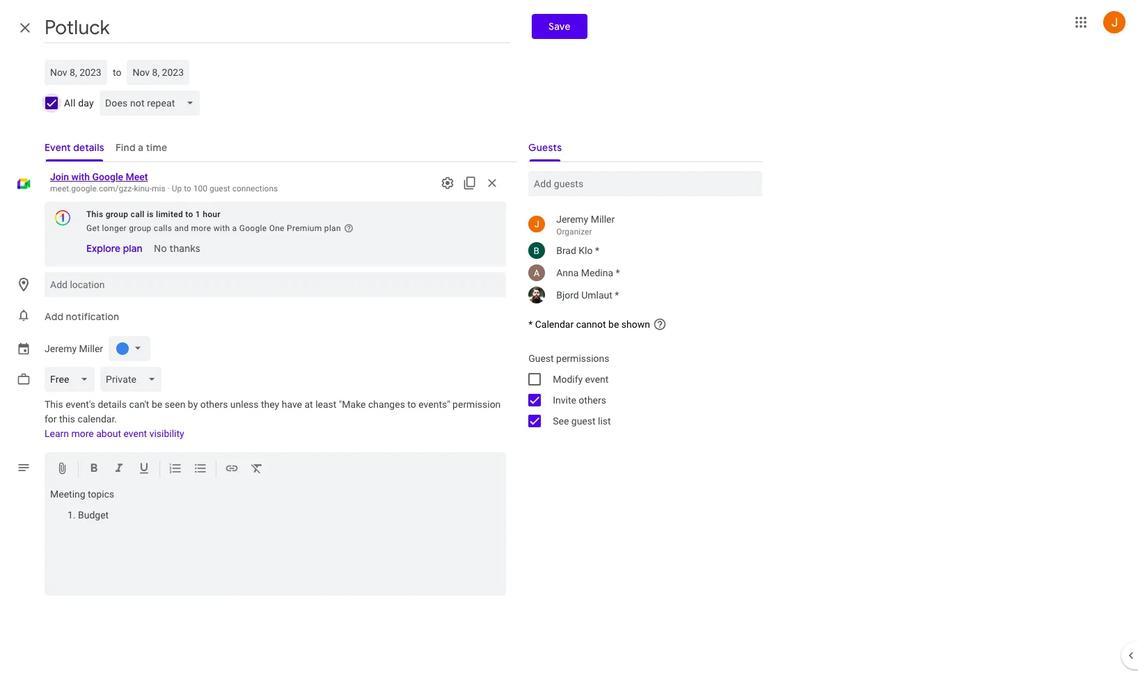 Task type: describe. For each thing, give the bounding box(es) containing it.
guest permissions
[[529, 353, 610, 364]]

italic image
[[112, 462, 126, 478]]

google inside "join with google meet meet.google.com/gzz-kinu-mis · up to 100 guest connections"
[[92, 171, 123, 183]]

remove formatting image
[[250, 462, 264, 478]]

event's
[[66, 399, 95, 410]]

to left "end date" 'text field'
[[113, 67, 122, 78]]

jeremy for jeremy miller
[[45, 343, 77, 355]]

others inside this event's details can't be seen by others unless they have at least "make changes to events" permission for this calendar. learn more about event visibility
[[200, 399, 228, 410]]

guest inside "join with google meet meet.google.com/gzz-kinu-mis · up to 100 guest connections"
[[210, 184, 230, 194]]

join
[[50, 171, 69, 183]]

insert link image
[[225, 462, 239, 478]]

no
[[154, 242, 167, 255]]

jeremy miller, organizer tree item
[[518, 210, 763, 240]]

* for bjord umlaut *
[[615, 290, 620, 301]]

join with google meet meet.google.com/gzz-kinu-mis · up to 100 guest connections
[[50, 171, 278, 194]]

learn
[[45, 428, 69, 440]]

save
[[549, 20, 571, 33]]

"make
[[339, 399, 366, 410]]

to inside this event's details can't be seen by others unless they have at least "make changes to events" permission for this calendar. learn more about event visibility
[[408, 399, 416, 410]]

bold image
[[87, 462, 101, 478]]

Location text field
[[50, 272, 501, 297]]

* for anna medina *
[[616, 268, 620, 279]]

klo
[[579, 245, 593, 256]]

details
[[98, 399, 127, 410]]

limited
[[156, 210, 183, 219]]

this for this group call is limited to 1 hour
[[86, 210, 103, 219]]

this event's details can't be seen by others unless they have at least "make changes to events" permission for this calendar. learn more about event visibility
[[45, 399, 501, 440]]

1 horizontal spatial group
[[129, 224, 152, 233]]

shown
[[622, 319, 651, 330]]

1 horizontal spatial be
[[609, 319, 620, 330]]

have
[[282, 399, 302, 410]]

modify event
[[553, 374, 609, 385]]

to left 1
[[186, 210, 193, 219]]

* calendar cannot be shown
[[529, 319, 651, 330]]

bjord
[[557, 290, 579, 301]]

longer
[[102, 224, 127, 233]]

kinu-
[[134, 184, 152, 194]]

meet
[[126, 171, 148, 183]]

0 vertical spatial event
[[586, 374, 609, 385]]

jeremy miller organizer
[[557, 214, 615, 237]]

bulleted list image
[[194, 462, 208, 478]]

this for this event's details can't be seen by others unless they have at least "make changes to events" permission for this calendar. learn more about event visibility
[[45, 399, 63, 410]]

event inside this event's details can't be seen by others unless they have at least "make changes to events" permission for this calendar. learn more about event visibility
[[124, 428, 147, 440]]

thanks
[[169, 242, 200, 255]]

learn more about event visibility link
[[45, 428, 184, 440]]

1
[[196, 210, 201, 219]]

topics
[[88, 489, 114, 500]]

·
[[168, 184, 170, 194]]

organizer
[[557, 227, 592, 237]]

at
[[305, 399, 313, 410]]

visibility
[[150, 428, 184, 440]]

0 vertical spatial plan
[[325, 224, 341, 233]]

no thanks
[[154, 242, 200, 255]]

explore
[[86, 242, 121, 255]]

be inside this event's details can't be seen by others unless they have at least "make changes to events" permission for this calendar. learn more about event visibility
[[152, 399, 162, 410]]

100
[[193, 184, 208, 194]]

1 horizontal spatial google
[[239, 224, 267, 233]]

meeting topics
[[50, 489, 114, 500]]

this
[[59, 414, 75, 425]]

list
[[598, 416, 611, 427]]

meet.google.com/gzz-
[[50, 184, 134, 194]]

see
[[553, 416, 569, 427]]

anna
[[557, 268, 579, 279]]

anna medina tree item
[[518, 262, 763, 284]]

others inside group
[[579, 395, 607, 406]]

can't
[[129, 399, 149, 410]]

unless
[[230, 399, 259, 410]]

calls
[[154, 224, 172, 233]]

jeremy for jeremy miller organizer
[[557, 214, 589, 225]]

get longer group calls and more with a google one premium plan
[[86, 224, 341, 233]]

jeremy miller
[[45, 343, 103, 355]]

this group call is limited to 1 hour
[[86, 210, 221, 219]]

join with google meet link
[[50, 171, 148, 183]]

events"
[[419, 399, 450, 410]]

day
[[78, 98, 94, 109]]

see guest list
[[553, 416, 611, 427]]



Task type: locate. For each thing, give the bounding box(es) containing it.
0 horizontal spatial more
[[71, 428, 94, 440]]

others
[[579, 395, 607, 406], [200, 399, 228, 410]]

google up meet.google.com/gzz-
[[92, 171, 123, 183]]

1 vertical spatial be
[[152, 399, 162, 410]]

brad
[[557, 245, 577, 256]]

least
[[316, 399, 337, 410]]

plan inside explore plan button
[[123, 242, 143, 255]]

save button
[[532, 14, 587, 39]]

permission
[[453, 399, 501, 410]]

up
[[172, 184, 182, 194]]

brad klo *
[[557, 245, 600, 256]]

and
[[174, 224, 189, 233]]

* left calendar
[[529, 319, 533, 330]]

medina
[[582, 268, 614, 279]]

add
[[45, 311, 64, 323]]

a
[[232, 224, 237, 233]]

with
[[71, 171, 90, 183], [214, 224, 230, 233]]

to left events"
[[408, 399, 416, 410]]

more down calendar.
[[71, 428, 94, 440]]

connections
[[232, 184, 278, 194]]

for
[[45, 414, 57, 425]]

* inside anna medina tree item
[[616, 268, 620, 279]]

call
[[131, 210, 145, 219]]

changes
[[369, 399, 405, 410]]

1 horizontal spatial this
[[86, 210, 103, 219]]

they
[[261, 399, 280, 410]]

None field
[[99, 91, 206, 116], [45, 367, 100, 392], [100, 367, 167, 392], [99, 91, 206, 116], [45, 367, 100, 392], [100, 367, 167, 392]]

0 horizontal spatial others
[[200, 399, 228, 410]]

group
[[518, 348, 763, 432]]

no thanks button
[[148, 236, 206, 261]]

meeting
[[50, 489, 85, 500]]

1 vertical spatial jeremy
[[45, 343, 77, 355]]

modify
[[553, 374, 583, 385]]

0 horizontal spatial event
[[124, 428, 147, 440]]

guest
[[529, 353, 554, 364]]

guest inside group
[[572, 416, 596, 427]]

jeremy
[[557, 214, 589, 225], [45, 343, 77, 355]]

0 horizontal spatial plan
[[123, 242, 143, 255]]

1 vertical spatial this
[[45, 399, 63, 410]]

notification
[[66, 311, 119, 323]]

0 horizontal spatial group
[[106, 210, 128, 219]]

1 horizontal spatial with
[[214, 224, 230, 233]]

miller for jeremy miller organizer
[[591, 214, 615, 225]]

guest
[[210, 184, 230, 194], [572, 416, 596, 427]]

0 vertical spatial this
[[86, 210, 103, 219]]

with left the a
[[214, 224, 230, 233]]

add notification button
[[39, 300, 125, 334]]

one
[[269, 224, 285, 233]]

to inside "join with google meet meet.google.com/gzz-kinu-mis · up to 100 guest connections"
[[184, 184, 191, 194]]

* right klo
[[596, 245, 600, 256]]

miller up organizer at top
[[591, 214, 615, 225]]

plan down longer
[[123, 242, 143, 255]]

group down call
[[129, 224, 152, 233]]

umlaut
[[582, 290, 613, 301]]

this up "for"
[[45, 399, 63, 410]]

* right umlaut
[[615, 290, 620, 301]]

calendar
[[535, 319, 574, 330]]

0 vertical spatial miller
[[591, 214, 615, 225]]

all day
[[64, 98, 94, 109]]

about
[[96, 428, 121, 440]]

numbered list image
[[169, 462, 183, 478]]

guest right 100 on the top of page
[[210, 184, 230, 194]]

Guests text field
[[534, 171, 757, 196]]

mis
[[152, 184, 166, 194]]

0 vertical spatial more
[[191, 224, 211, 233]]

* for brad klo *
[[596, 245, 600, 256]]

1 vertical spatial plan
[[123, 242, 143, 255]]

event down permissions
[[586, 374, 609, 385]]

plan
[[325, 224, 341, 233], [123, 242, 143, 255]]

0 horizontal spatial with
[[71, 171, 90, 183]]

to right the up
[[184, 184, 191, 194]]

1 vertical spatial miller
[[79, 343, 103, 355]]

bjord umlaut tree item
[[518, 284, 763, 307]]

1 vertical spatial google
[[239, 224, 267, 233]]

* inside bjord umlaut tree item
[[615, 290, 620, 301]]

add notification
[[45, 311, 119, 323]]

0 horizontal spatial miller
[[79, 343, 103, 355]]

others up see guest list
[[579, 395, 607, 406]]

0 horizontal spatial guest
[[210, 184, 230, 194]]

1 vertical spatial event
[[124, 428, 147, 440]]

all
[[64, 98, 76, 109]]

more down 1
[[191, 224, 211, 233]]

anna medina *
[[557, 268, 620, 279]]

0 vertical spatial with
[[71, 171, 90, 183]]

permissions
[[557, 353, 610, 364]]

with up meet.google.com/gzz-
[[71, 171, 90, 183]]

calendar.
[[78, 414, 117, 425]]

premium
[[287, 224, 322, 233]]

invite others
[[553, 395, 607, 406]]

1 horizontal spatial event
[[586, 374, 609, 385]]

more inside this event's details can't be seen by others unless they have at least "make changes to events" permission for this calendar. learn more about event visibility
[[71, 428, 94, 440]]

group up longer
[[106, 210, 128, 219]]

cannot
[[577, 319, 606, 330]]

* right "medina"
[[616, 268, 620, 279]]

miller down notification
[[79, 343, 103, 355]]

1 vertical spatial with
[[214, 224, 230, 233]]

1 horizontal spatial others
[[579, 395, 607, 406]]

0 horizontal spatial jeremy
[[45, 343, 77, 355]]

underline image
[[137, 462, 151, 478]]

1 vertical spatial guest
[[572, 416, 596, 427]]

explore plan
[[86, 242, 143, 255]]

miller inside 'jeremy miller organizer'
[[591, 214, 615, 225]]

Description text field
[[45, 489, 507, 594]]

miller for jeremy miller
[[79, 343, 103, 355]]

get
[[86, 224, 100, 233]]

with inside "join with google meet meet.google.com/gzz-kinu-mis · up to 100 guest connections"
[[71, 171, 90, 183]]

by
[[188, 399, 198, 410]]

1 horizontal spatial plan
[[325, 224, 341, 233]]

others right by
[[200, 399, 228, 410]]

Title text field
[[45, 13, 510, 43]]

event
[[586, 374, 609, 385], [124, 428, 147, 440]]

this inside this event's details can't be seen by others unless they have at least "make changes to events" permission for this calendar. learn more about event visibility
[[45, 399, 63, 410]]

google right the a
[[239, 224, 267, 233]]

0 horizontal spatial be
[[152, 399, 162, 410]]

be left shown
[[609, 319, 620, 330]]

plan right premium
[[325, 224, 341, 233]]

this up get
[[86, 210, 103, 219]]

* inside brad klo tree item
[[596, 245, 600, 256]]

0 vertical spatial google
[[92, 171, 123, 183]]

invite
[[553, 395, 577, 406]]

0 vertical spatial group
[[106, 210, 128, 219]]

jeremy inside 'jeremy miller organizer'
[[557, 214, 589, 225]]

be
[[609, 319, 620, 330], [152, 399, 162, 410]]

group containing guest permissions
[[518, 348, 763, 432]]

jeremy up organizer at top
[[557, 214, 589, 225]]

hour
[[203, 210, 221, 219]]

more
[[191, 224, 211, 233], [71, 428, 94, 440]]

*
[[596, 245, 600, 256], [616, 268, 620, 279], [615, 290, 620, 301], [529, 319, 533, 330]]

0 vertical spatial be
[[609, 319, 620, 330]]

1 horizontal spatial more
[[191, 224, 211, 233]]

formatting options toolbar
[[45, 453, 507, 486]]

to
[[113, 67, 122, 78], [184, 184, 191, 194], [186, 210, 193, 219], [408, 399, 416, 410]]

jeremy down add
[[45, 343, 77, 355]]

be right can't
[[152, 399, 162, 410]]

google
[[92, 171, 123, 183], [239, 224, 267, 233]]

group
[[106, 210, 128, 219], [129, 224, 152, 233]]

1 horizontal spatial guest
[[572, 416, 596, 427]]

1 horizontal spatial miller
[[591, 214, 615, 225]]

explore plan button
[[81, 236, 148, 261]]

brad klo tree item
[[518, 240, 763, 262]]

0 vertical spatial jeremy
[[557, 214, 589, 225]]

End date text field
[[133, 64, 184, 81]]

seen
[[165, 399, 186, 410]]

0 horizontal spatial this
[[45, 399, 63, 410]]

1 horizontal spatial jeremy
[[557, 214, 589, 225]]

miller
[[591, 214, 615, 225], [79, 343, 103, 355]]

Start date text field
[[50, 64, 102, 81]]

0 vertical spatial guest
[[210, 184, 230, 194]]

0 horizontal spatial google
[[92, 171, 123, 183]]

is
[[147, 210, 154, 219]]

1 vertical spatial more
[[71, 428, 94, 440]]

budget
[[78, 510, 109, 521]]

guests invited to this event. tree
[[518, 210, 763, 307]]

bjord umlaut *
[[557, 290, 620, 301]]

guest left list
[[572, 416, 596, 427]]

event right about on the bottom of page
[[124, 428, 147, 440]]

1 vertical spatial group
[[129, 224, 152, 233]]

this
[[86, 210, 103, 219], [45, 399, 63, 410]]



Task type: vqa. For each thing, say whether or not it's contained in the screenshot.
"One"
yes



